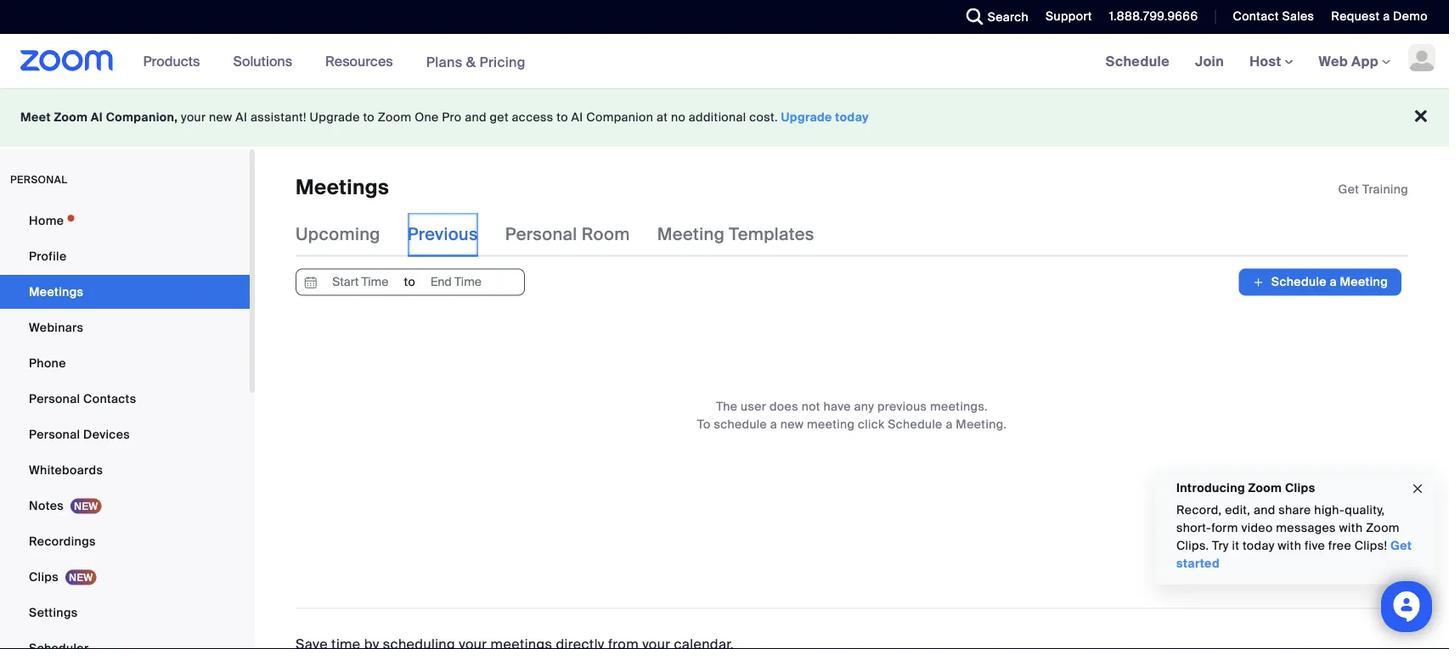 Task type: vqa. For each thing, say whether or not it's contained in the screenshot.
the topmost with
yes



Task type: describe. For each thing, give the bounding box(es) containing it.
personal room
[[505, 224, 630, 245]]

clips!
[[1355, 539, 1387, 554]]

get started link
[[1176, 539, 1412, 572]]

upgrade today link
[[781, 110, 869, 125]]

new inside meet zoom ai companion, "footer"
[[209, 110, 232, 125]]

webinars link
[[0, 311, 250, 345]]

quality,
[[1345, 503, 1385, 519]]

home link
[[0, 204, 250, 238]]

join link
[[1182, 34, 1237, 88]]

and inside meet zoom ai companion, "footer"
[[465, 110, 487, 125]]

whiteboards link
[[0, 454, 250, 488]]

your
[[181, 110, 206, 125]]

previous
[[408, 224, 478, 245]]

personal
[[10, 173, 68, 186]]

demo
[[1393, 8, 1428, 24]]

contacts
[[83, 391, 136, 407]]

additional
[[689, 110, 746, 125]]

zoom right 'meet'
[[54, 110, 88, 125]]

personal for personal room
[[505, 224, 577, 245]]

notes link
[[0, 489, 250, 523]]

meet zoom ai companion, footer
[[0, 88, 1449, 147]]

search button
[[954, 0, 1033, 34]]

meeting.
[[956, 417, 1007, 432]]

personal contacts link
[[0, 382, 250, 416]]

1.888.799.9666 button up join
[[1096, 0, 1202, 34]]

meet
[[20, 110, 51, 125]]

meeting inside button
[[1340, 274, 1388, 290]]

products
[[143, 52, 200, 70]]

product information navigation
[[130, 34, 538, 90]]

0 vertical spatial with
[[1339, 521, 1363, 536]]

close image
[[1411, 480, 1424, 499]]

no
[[671, 110, 686, 125]]

a left demo
[[1383, 8, 1390, 24]]

a down meetings.
[[946, 417, 953, 432]]

short-
[[1176, 521, 1211, 536]]

plans
[[426, 53, 463, 71]]

home
[[29, 213, 64, 228]]

form
[[1211, 521, 1238, 536]]

2 ai from the left
[[236, 110, 247, 125]]

introducing
[[1176, 480, 1245, 496]]

meeting inside tab list
[[657, 224, 725, 245]]

get
[[490, 110, 509, 125]]

clips link
[[0, 561, 250, 595]]

add image
[[1252, 274, 1265, 291]]

join
[[1195, 52, 1224, 70]]

webinars
[[29, 320, 83, 336]]

today inside meet zoom ai companion, "footer"
[[835, 110, 869, 125]]

settings link
[[0, 596, 250, 630]]

free
[[1328, 539, 1351, 554]]

personal menu menu
[[0, 204, 250, 650]]

meet zoom ai companion, your new ai assistant! upgrade to zoom one pro and get access to ai companion at no additional cost. upgrade today
[[20, 110, 869, 125]]

meetings inside personal menu menu
[[29, 284, 83, 300]]

banner containing products
[[0, 34, 1449, 90]]

get started
[[1176, 539, 1412, 572]]

personal for personal contacts
[[29, 391, 80, 407]]

record,
[[1176, 503, 1222, 519]]

share
[[1279, 503, 1311, 519]]

meeting templates
[[657, 224, 814, 245]]

zoom left one
[[378, 110, 411, 125]]

contact sales
[[1233, 8, 1314, 24]]

schedule for schedule a meeting
[[1271, 274, 1327, 290]]

get training
[[1338, 181, 1408, 197]]

schedule for schedule
[[1106, 52, 1170, 70]]

and inside record, edit, and share high-quality, short-form video messages with zoom clips. try it today with five free clips!
[[1254, 503, 1275, 519]]

web
[[1319, 52, 1348, 70]]

0 horizontal spatial to
[[363, 110, 375, 125]]

zoom inside record, edit, and share high-quality, short-form video messages with zoom clips. try it today with five free clips!
[[1366, 521, 1400, 536]]

app
[[1351, 52, 1379, 70]]

not
[[802, 399, 820, 414]]

meetings.
[[930, 399, 988, 414]]

products button
[[143, 34, 208, 88]]

have
[[824, 399, 851, 414]]

profile link
[[0, 240, 250, 274]]

get for get training
[[1338, 181, 1359, 197]]

one
[[415, 110, 439, 125]]

request
[[1331, 8, 1380, 24]]

2 upgrade from the left
[[781, 110, 832, 125]]

date image
[[301, 270, 321, 295]]

introducing zoom clips
[[1176, 480, 1315, 496]]

Date Range Picker End field
[[417, 270, 495, 295]]

profile
[[29, 248, 67, 264]]

host
[[1250, 52, 1285, 70]]

any
[[854, 399, 874, 414]]

the user does not have any previous meetings. to schedule a new meeting click schedule a meeting.
[[697, 399, 1007, 432]]

companion,
[[106, 110, 178, 125]]

host button
[[1250, 52, 1293, 70]]

clips inside clips link
[[29, 570, 59, 585]]

Date Range Picker Start field
[[321, 270, 400, 295]]

2 horizontal spatial to
[[557, 110, 568, 125]]

to
[[697, 417, 711, 432]]

templates
[[729, 224, 814, 245]]

web app button
[[1319, 52, 1390, 70]]

five
[[1305, 539, 1325, 554]]

devices
[[83, 427, 130, 443]]



Task type: locate. For each thing, give the bounding box(es) containing it.
plans & pricing link
[[426, 53, 526, 71], [426, 53, 526, 71]]

to left date range picker end field at the top
[[404, 274, 416, 290]]

today
[[835, 110, 869, 125], [1243, 539, 1275, 554]]

new down does
[[780, 417, 804, 432]]

access
[[512, 110, 553, 125]]

to down resources dropdown button
[[363, 110, 375, 125]]

personal devices link
[[0, 418, 250, 452]]

whiteboards
[[29, 463, 103, 478]]

a down does
[[770, 417, 777, 432]]

meeting
[[657, 224, 725, 245], [1340, 274, 1388, 290]]

notes
[[29, 498, 64, 514]]

get inside get started
[[1391, 539, 1412, 554]]

1 horizontal spatial schedule
[[1106, 52, 1170, 70]]

new right your at the top left
[[209, 110, 232, 125]]

it
[[1232, 539, 1239, 554]]

ai left companion
[[571, 110, 583, 125]]

messages
[[1276, 521, 1336, 536]]

personal contacts
[[29, 391, 136, 407]]

new inside the user does not have any previous meetings. to schedule a new meeting click schedule a meeting.
[[780, 417, 804, 432]]

0 vertical spatial schedule
[[1106, 52, 1170, 70]]

does
[[770, 399, 798, 414]]

2 vertical spatial personal
[[29, 427, 80, 443]]

clips up share
[[1285, 480, 1315, 496]]

to right 'access'
[[557, 110, 568, 125]]

schedule inside the user does not have any previous meetings. to schedule a new meeting click schedule a meeting.
[[888, 417, 943, 432]]

started
[[1176, 556, 1220, 572]]

1.888.799.9666
[[1109, 8, 1198, 24]]

1 horizontal spatial to
[[404, 274, 416, 290]]

phone link
[[0, 347, 250, 381]]

pricing
[[479, 53, 526, 71]]

1 horizontal spatial new
[[780, 417, 804, 432]]

get for get started
[[1391, 539, 1412, 554]]

with down messages
[[1278, 539, 1301, 554]]

request a demo
[[1331, 8, 1428, 24]]

2 horizontal spatial schedule
[[1271, 274, 1327, 290]]

0 horizontal spatial today
[[835, 110, 869, 125]]

new
[[209, 110, 232, 125], [780, 417, 804, 432]]

pro
[[442, 110, 462, 125]]

with up free
[[1339, 521, 1363, 536]]

meetings navigation
[[1093, 34, 1449, 90]]

profile picture image
[[1408, 44, 1435, 71]]

1 vertical spatial get
[[1391, 539, 1412, 554]]

today inside record, edit, and share high-quality, short-form video messages with zoom clips. try it today with five free clips!
[[1243, 539, 1275, 554]]

request a demo link
[[1319, 0, 1449, 34], [1331, 8, 1428, 24]]

0 horizontal spatial with
[[1278, 539, 1301, 554]]

edit,
[[1225, 503, 1250, 519]]

1 horizontal spatial upgrade
[[781, 110, 832, 125]]

schedule
[[714, 417, 767, 432]]

0 horizontal spatial upgrade
[[310, 110, 360, 125]]

0 vertical spatial today
[[835, 110, 869, 125]]

1 horizontal spatial with
[[1339, 521, 1363, 536]]

personal up the whiteboards
[[29, 427, 80, 443]]

a right add icon
[[1330, 274, 1337, 290]]

personal for personal devices
[[29, 427, 80, 443]]

a inside button
[[1330, 274, 1337, 290]]

1 horizontal spatial and
[[1254, 503, 1275, 519]]

support
[[1046, 8, 1092, 24]]

1 vertical spatial clips
[[29, 570, 59, 585]]

a
[[1383, 8, 1390, 24], [1330, 274, 1337, 290], [770, 417, 777, 432], [946, 417, 953, 432]]

assistant!
[[251, 110, 306, 125]]

meetings up upcoming
[[296, 175, 389, 201]]

video
[[1241, 521, 1273, 536]]

the
[[716, 399, 738, 414]]

sales
[[1282, 8, 1314, 24]]

1 upgrade from the left
[[310, 110, 360, 125]]

1 horizontal spatial meetings
[[296, 175, 389, 201]]

zoom
[[54, 110, 88, 125], [378, 110, 411, 125], [1248, 480, 1282, 496], [1366, 521, 1400, 536]]

contact sales link
[[1220, 0, 1319, 34], [1233, 8, 1314, 24]]

1 vertical spatial with
[[1278, 539, 1301, 554]]

resources
[[325, 52, 393, 70]]

0 horizontal spatial clips
[[29, 570, 59, 585]]

0 vertical spatial and
[[465, 110, 487, 125]]

2 vertical spatial schedule
[[888, 417, 943, 432]]

schedule right add icon
[[1271, 274, 1327, 290]]

1 vertical spatial new
[[780, 417, 804, 432]]

0 horizontal spatial get
[[1338, 181, 1359, 197]]

ai left companion,
[[91, 110, 103, 125]]

user
[[741, 399, 766, 414]]

try
[[1212, 539, 1229, 554]]

1.888.799.9666 button up schedule link
[[1109, 8, 1198, 24]]

1 horizontal spatial get
[[1391, 539, 1412, 554]]

resources button
[[325, 34, 401, 88]]

0 vertical spatial meeting
[[657, 224, 725, 245]]

tabs of meeting tab list
[[296, 213, 842, 257]]

zoom up clips!
[[1366, 521, 1400, 536]]

phone
[[29, 355, 66, 371]]

3 ai from the left
[[571, 110, 583, 125]]

to button
[[296, 269, 525, 296]]

recordings
[[29, 534, 96, 550]]

1 vertical spatial today
[[1243, 539, 1275, 554]]

meeting
[[807, 417, 855, 432]]

schedule down 'previous'
[[888, 417, 943, 432]]

1 vertical spatial and
[[1254, 503, 1275, 519]]

get right clips!
[[1391, 539, 1412, 554]]

0 vertical spatial personal
[[505, 224, 577, 245]]

schedule inside button
[[1271, 274, 1327, 290]]

recordings link
[[0, 525, 250, 559]]

1.888.799.9666 button
[[1096, 0, 1202, 34], [1109, 8, 1198, 24]]

high-
[[1314, 503, 1345, 519]]

1 ai from the left
[[91, 110, 103, 125]]

banner
[[0, 34, 1449, 90]]

ai left assistant!
[[236, 110, 247, 125]]

get
[[1338, 181, 1359, 197], [1391, 539, 1412, 554]]

personal down phone
[[29, 391, 80, 407]]

with
[[1339, 521, 1363, 536], [1278, 539, 1301, 554]]

record, edit, and share high-quality, short-form video messages with zoom clips. try it today with five free clips!
[[1176, 503, 1400, 554]]

meetings link
[[0, 275, 250, 309]]

to
[[363, 110, 375, 125], [557, 110, 568, 125], [404, 274, 416, 290]]

personal left room
[[505, 224, 577, 245]]

2 horizontal spatial ai
[[571, 110, 583, 125]]

0 horizontal spatial and
[[465, 110, 487, 125]]

previous
[[877, 399, 927, 414]]

cost.
[[749, 110, 778, 125]]

schedule down 1.888.799.9666
[[1106, 52, 1170, 70]]

clips.
[[1176, 539, 1209, 554]]

1 horizontal spatial ai
[[236, 110, 247, 125]]

0 horizontal spatial meetings
[[29, 284, 83, 300]]

0 horizontal spatial ai
[[91, 110, 103, 125]]

and
[[465, 110, 487, 125], [1254, 503, 1275, 519]]

1 horizontal spatial today
[[1243, 539, 1275, 554]]

upgrade
[[310, 110, 360, 125], [781, 110, 832, 125]]

1 horizontal spatial meeting
[[1340, 274, 1388, 290]]

zoom logo image
[[20, 50, 113, 71]]

contact
[[1233, 8, 1279, 24]]

0 vertical spatial get
[[1338, 181, 1359, 197]]

&
[[466, 53, 476, 71]]

1 vertical spatial meeting
[[1340, 274, 1388, 290]]

search
[[988, 9, 1029, 25]]

and left get
[[465, 110, 487, 125]]

0 vertical spatial clips
[[1285, 480, 1315, 496]]

0 horizontal spatial schedule
[[888, 417, 943, 432]]

1 vertical spatial schedule
[[1271, 274, 1327, 290]]

upgrade right cost.
[[781, 110, 832, 125]]

schedule a meeting
[[1271, 274, 1388, 290]]

meetings up webinars
[[29, 284, 83, 300]]

1 vertical spatial personal
[[29, 391, 80, 407]]

1 vertical spatial meetings
[[29, 284, 83, 300]]

and up video
[[1254, 503, 1275, 519]]

0 horizontal spatial meeting
[[657, 224, 725, 245]]

clips up settings at the bottom left of the page
[[29, 570, 59, 585]]

plans & pricing
[[426, 53, 526, 71]]

zoom up the edit,
[[1248, 480, 1282, 496]]

0 vertical spatial new
[[209, 110, 232, 125]]

click
[[858, 417, 885, 432]]

companion
[[586, 110, 653, 125]]

1 horizontal spatial clips
[[1285, 480, 1315, 496]]

personal inside "tabs of meeting" tab list
[[505, 224, 577, 245]]

settings
[[29, 605, 78, 621]]

upcoming
[[296, 224, 380, 245]]

0 vertical spatial meetings
[[296, 175, 389, 201]]

0 horizontal spatial new
[[209, 110, 232, 125]]

upgrade down product information navigation
[[310, 110, 360, 125]]

schedule inside meetings navigation
[[1106, 52, 1170, 70]]

schedule a meeting button
[[1239, 269, 1402, 296]]

get left training
[[1338, 181, 1359, 197]]

to inside "popup button"
[[404, 274, 416, 290]]

support link
[[1033, 0, 1096, 34], [1046, 8, 1092, 24]]



